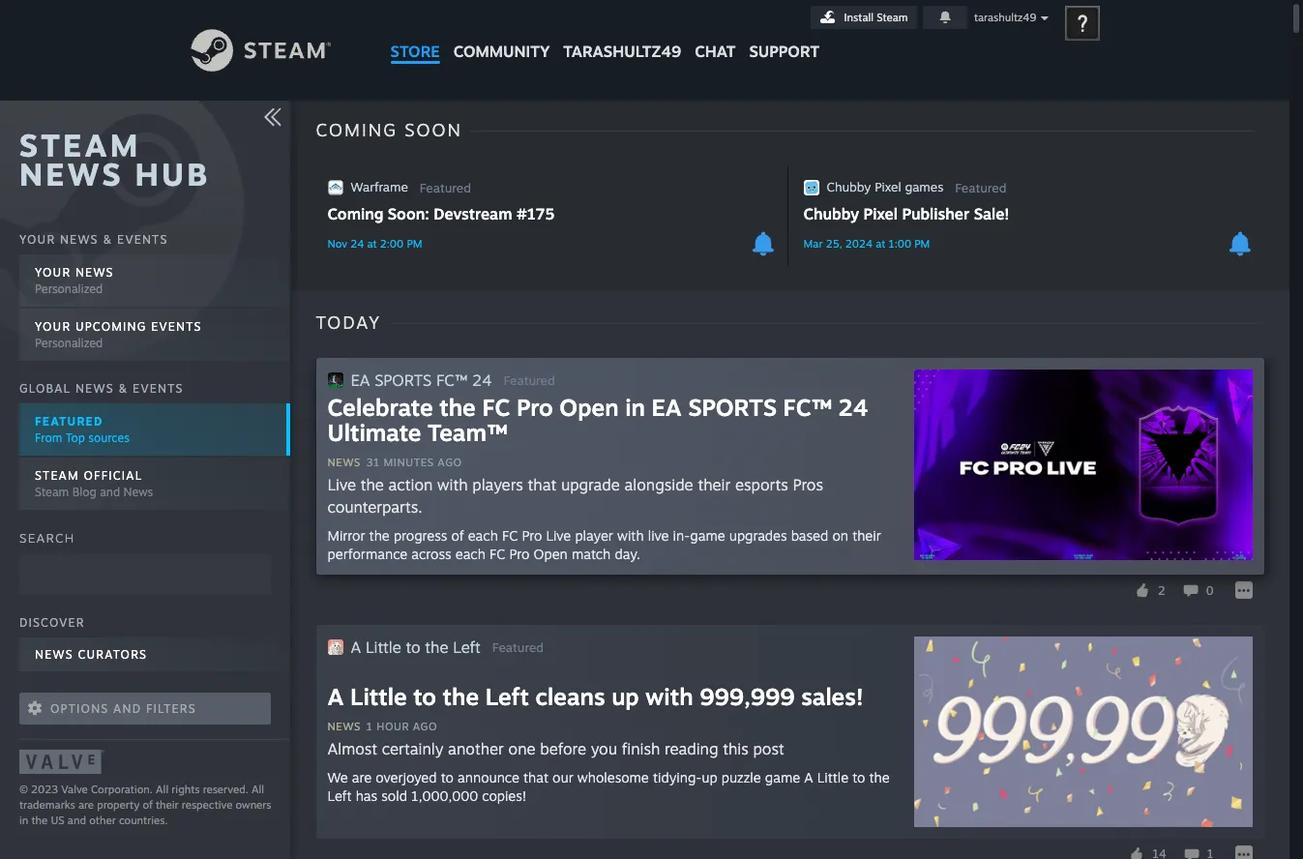Task type: locate. For each thing, give the bounding box(es) containing it.
copies!
[[482, 788, 526, 804]]

based
[[791, 527, 829, 544]]

0 vertical spatial chubby
[[827, 179, 871, 195]]

with up "reading" in the bottom of the page
[[646, 682, 693, 711]]

in-
[[673, 527, 690, 544]]

events down your upcoming events personalized
[[133, 381, 183, 396]]

all left rights
[[156, 783, 169, 796]]

1 vertical spatial of
[[143, 798, 153, 812]]

0 vertical spatial &
[[103, 233, 113, 247]]

a inside a little to the left cleans up with 999,999 sales! news 1 hour ago almost certainly another one before you finish reading this post
[[328, 682, 344, 711]]

news inside steam news hub
[[19, 155, 124, 194]]

are up the has
[[352, 769, 372, 786]]

up left puzzle
[[702, 769, 718, 786]]

of
[[451, 527, 464, 544], [143, 798, 153, 812]]

news down official
[[123, 485, 153, 499]]

pm right 2:00
[[407, 237, 422, 251]]

2 vertical spatial a
[[804, 769, 814, 786]]

little inside a little to the left cleans up with 999,999 sales! news 1 hour ago almost certainly another one before you finish reading this post
[[350, 682, 407, 711]]

up up finish
[[612, 682, 639, 711]]

a for a little to the left
[[351, 637, 361, 657]]

pm right 1:00
[[915, 237, 930, 251]]

open left match
[[534, 546, 568, 562]]

sale!
[[974, 204, 1010, 224]]

news left '31' at the bottom left
[[328, 456, 361, 469]]

news up featured from top sources
[[75, 381, 114, 396]]

featured up top
[[35, 414, 103, 429]]

2 horizontal spatial a
[[804, 769, 814, 786]]

0 vertical spatial events
[[117, 233, 168, 247]]

1 vertical spatial your
[[35, 266, 71, 280]]

0 vertical spatial fc™
[[436, 370, 468, 390]]

1 at from the left
[[367, 237, 377, 251]]

fc™
[[436, 370, 468, 390], [783, 393, 832, 422]]

left inside a little to the left cleans up with 999,999 sales! news 1 hour ago almost certainly another one before you finish reading this post
[[486, 682, 529, 711]]

0 vertical spatial live
[[328, 475, 356, 495]]

0 vertical spatial fc
[[482, 393, 510, 422]]

games
[[905, 179, 944, 195]]

game
[[690, 527, 725, 544], [765, 769, 800, 786]]

steam left blog
[[35, 485, 69, 499]]

nov 24 at 2:00 pm
[[328, 237, 422, 251]]

up inside a little to the left cleans up with 999,999 sales! news 1 hour ago almost certainly another one before you finish reading this post
[[612, 682, 639, 711]]

and left the filters
[[113, 701, 142, 716]]

ago down team™
[[438, 456, 462, 469]]

left inside the we are overjoyed to announce that our wholesome tidying-up puzzle game a little to the left has sold 1,000,000 copies!
[[328, 788, 352, 804]]

overjoyed
[[376, 769, 437, 786]]

1 vertical spatial fc
[[502, 527, 518, 544]]

we are overjoyed to announce that our wholesome tidying-up puzzle game a little to the left has sold 1,000,000 copies!
[[328, 769, 890, 804]]

your
[[19, 233, 55, 247], [35, 266, 71, 280], [35, 320, 71, 334]]

1 horizontal spatial ea
[[652, 393, 682, 422]]

pro left match
[[510, 546, 530, 562]]

to up "hour"
[[406, 637, 421, 657]]

a right puzzle
[[804, 769, 814, 786]]

publisher
[[902, 204, 970, 224]]

little up 1
[[350, 682, 407, 711]]

1 vertical spatial &
[[118, 381, 128, 396]]

1 vertical spatial pixel
[[864, 204, 898, 224]]

to inside a little to the left cleans up with 999,999 sales! news 1 hour ago almost certainly another one before you finish reading this post
[[413, 682, 436, 711]]

game right live
[[690, 527, 725, 544]]

other
[[89, 814, 116, 827]]

pixel up the 'chubby pixel publisher sale!'
[[875, 179, 902, 195]]

pro
[[517, 393, 553, 422], [522, 527, 542, 544], [510, 546, 530, 562]]

that inside the we are overjoyed to announce that our wholesome tidying-up puzzle game a little to the left has sold 1,000,000 copies!
[[524, 769, 549, 786]]

the inside a little to the left cleans up with 999,999 sales! news 1 hour ago almost certainly another one before you finish reading this post
[[443, 682, 479, 711]]

news inside your news personalized
[[75, 266, 114, 280]]

1 vertical spatial coming
[[328, 204, 384, 224]]

to down a little to the left
[[413, 682, 436, 711]]

their inside "celebrate the fc pro open in ea sports fc™ 24 ultimate team™ news 31 minutes ago live the action with players that upgrade alongside their esports pros counterparts."
[[698, 475, 731, 495]]

0 horizontal spatial a
[[328, 682, 344, 711]]

at left 2:00
[[367, 237, 377, 251]]

1 vertical spatial personalized
[[35, 336, 103, 351]]

& up your news personalized
[[103, 233, 113, 247]]

their down rights
[[156, 798, 179, 812]]

and down official
[[100, 485, 120, 499]]

celebrate
[[328, 393, 433, 422]]

blog
[[72, 485, 96, 499]]

2 vertical spatial pro
[[510, 546, 530, 562]]

1 horizontal spatial live
[[546, 527, 571, 544]]

sports up esports
[[688, 393, 777, 422]]

global
[[19, 381, 71, 396]]

0 horizontal spatial with
[[438, 475, 468, 495]]

0 horizontal spatial left
[[328, 788, 352, 804]]

that inside "celebrate the fc pro open in ea sports fc™ 24 ultimate team™ news 31 minutes ago live the action with players that upgrade alongside their esports pros counterparts."
[[528, 475, 557, 495]]

1 vertical spatial events
[[151, 320, 202, 334]]

a little to the left cleans up with 999,999 sales! news 1 hour ago almost certainly another one before you finish reading this post
[[328, 682, 864, 759]]

live up counterparts.
[[328, 475, 356, 495]]

left
[[453, 637, 481, 657], [486, 682, 529, 711], [328, 788, 352, 804]]

fc down players
[[502, 527, 518, 544]]

1 horizontal spatial all
[[252, 783, 264, 796]]

tarashultz49
[[974, 11, 1037, 24], [564, 42, 682, 61]]

1 horizontal spatial a
[[351, 637, 361, 657]]

pm
[[407, 237, 422, 251], [915, 237, 930, 251]]

coming
[[316, 119, 398, 140], [328, 204, 384, 224]]

news up your news personalized
[[60, 233, 98, 247]]

news inside "celebrate the fc pro open in ea sports fc™ 24 ultimate team™ news 31 minutes ago live the action with players that upgrade alongside their esports pros counterparts."
[[328, 456, 361, 469]]

your inside your upcoming events personalized
[[35, 320, 71, 334]]

each
[[468, 527, 498, 544], [456, 546, 486, 562]]

with up day.
[[617, 527, 644, 544]]

their left esports
[[698, 475, 731, 495]]

live left player
[[546, 527, 571, 544]]

1 vertical spatial with
[[617, 527, 644, 544]]

a down performance
[[351, 637, 361, 657]]

24
[[350, 237, 364, 251], [472, 370, 492, 390], [839, 393, 869, 422]]

1 vertical spatial their
[[853, 527, 881, 544]]

ago inside "celebrate the fc pro open in ea sports fc™ 24 ultimate team™ news 31 minutes ago live the action with players that upgrade alongside their esports pros counterparts."
[[438, 456, 462, 469]]

0 vertical spatial game
[[690, 527, 725, 544]]

1 vertical spatial up
[[702, 769, 718, 786]]

2 horizontal spatial left
[[486, 682, 529, 711]]

little up "hour"
[[366, 637, 401, 657]]

ea
[[351, 370, 370, 390], [652, 393, 682, 422]]

news up almost
[[328, 720, 361, 733]]

events for your news & events
[[117, 233, 168, 247]]

1 vertical spatial are
[[78, 798, 94, 812]]

their inside © 2023 valve corporation. all rights reserved. all trademarks are property of their respective owners in the us and other countries.
[[156, 798, 179, 812]]

1 horizontal spatial sports
[[688, 393, 777, 422]]

1 vertical spatial little
[[350, 682, 407, 711]]

None text field
[[19, 554, 271, 595]]

action
[[389, 475, 433, 495]]

little for a little to the left
[[366, 637, 401, 657]]

with inside mirror the progress of each fc pro live player with live in-game upgrades based on their performance across each fc pro open match day.
[[617, 527, 644, 544]]

0 vertical spatial coming
[[316, 119, 398, 140]]

featured up cleans
[[492, 640, 544, 655]]

0 vertical spatial up
[[612, 682, 639, 711]]

0 vertical spatial little
[[366, 637, 401, 657]]

1 vertical spatial 24
[[472, 370, 492, 390]]

and
[[100, 485, 120, 499], [113, 701, 142, 716], [68, 814, 86, 827]]

the inside the we are overjoyed to announce that our wholesome tidying-up puzzle game a little to the left has sold 1,000,000 copies!
[[870, 769, 890, 786]]

2 horizontal spatial with
[[646, 682, 693, 711]]

performance
[[328, 546, 408, 562]]

that right players
[[528, 475, 557, 495]]

chubby for chubby pixel publisher sale!
[[804, 204, 859, 224]]

2 horizontal spatial their
[[853, 527, 881, 544]]

events down hub
[[117, 233, 168, 247]]

0 vertical spatial in
[[625, 393, 645, 422]]

0 horizontal spatial up
[[612, 682, 639, 711]]

0 horizontal spatial fc™
[[436, 370, 468, 390]]

© 2023 valve corporation. all rights reserved. all trademarks are property of their respective owners in the us and other countries.
[[19, 783, 272, 827]]

1 pm from the left
[[407, 237, 422, 251]]

game down post in the bottom right of the page
[[765, 769, 800, 786]]

1 horizontal spatial their
[[698, 475, 731, 495]]

support
[[749, 42, 820, 61]]

1 vertical spatial tarashultz49
[[564, 42, 682, 61]]

open inside "celebrate the fc pro open in ea sports fc™ 24 ultimate team™ news 31 minutes ago live the action with players that upgrade alongside their esports pros counterparts."
[[560, 393, 619, 422]]

their
[[698, 475, 731, 495], [853, 527, 881, 544], [156, 798, 179, 812]]

property
[[97, 798, 140, 812]]

tidying-
[[653, 769, 702, 786]]

featured inside featured from top sources
[[35, 414, 103, 429]]

coming for coming soon
[[316, 119, 398, 140]]

live inside "celebrate the fc pro open in ea sports fc™ 24 ultimate team™ news 31 minutes ago live the action with players that upgrade alongside their esports pros counterparts."
[[328, 475, 356, 495]]

your down the your news & events
[[35, 266, 71, 280]]

0 horizontal spatial ea
[[351, 370, 370, 390]]

the inside mirror the progress of each fc pro live player with live in-game upgrades based on their performance across each fc pro open match day.
[[369, 527, 390, 544]]

are inside the we are overjoyed to announce that our wholesome tidying-up puzzle game a little to the left has sold 1,000,000 copies!
[[352, 769, 372, 786]]

1 vertical spatial that
[[524, 769, 549, 786]]

featured for coming soon: devstream #175
[[420, 180, 471, 195]]

warframe
[[351, 179, 408, 195]]

fc™ inside "celebrate the fc pro open in ea sports fc™ 24 ultimate team™ news 31 minutes ago live the action with players that upgrade alongside their esports pros counterparts."
[[783, 393, 832, 422]]

in
[[625, 393, 645, 422], [19, 814, 28, 827]]

news down discover in the bottom left of the page
[[35, 647, 73, 662]]

personalized
[[35, 282, 103, 296], [35, 336, 103, 351]]

1 horizontal spatial 24
[[472, 370, 492, 390]]

your for your news personalized
[[35, 266, 71, 280]]

their right on
[[853, 527, 881, 544]]

2 horizontal spatial 24
[[839, 393, 869, 422]]

2 vertical spatial and
[[68, 814, 86, 827]]

chubby up 2024
[[827, 179, 871, 195]]

news down the your news & events
[[75, 266, 114, 280]]

sports inside "celebrate the fc pro open in ea sports fc™ 24 ultimate team™ news 31 minutes ago live the action with players that upgrade alongside their esports pros counterparts."
[[688, 393, 777, 422]]

we
[[328, 769, 348, 786]]

steam
[[877, 11, 908, 24], [19, 126, 141, 165], [35, 469, 79, 483], [35, 485, 69, 499]]

coming up nov
[[328, 204, 384, 224]]

fc™ up team™
[[436, 370, 468, 390]]

pro down players
[[522, 527, 542, 544]]

in inside © 2023 valve corporation. all rights reserved. all trademarks are property of their respective owners in the us and other countries.
[[19, 814, 28, 827]]

0 horizontal spatial all
[[156, 783, 169, 796]]

today
[[316, 312, 381, 333]]

25,
[[826, 237, 843, 251]]

their inside mirror the progress of each fc pro live player with live in-game upgrades based on their performance across each fc pro open match day.
[[853, 527, 881, 544]]

little inside the we are overjoyed to announce that our wholesome tidying-up puzzle game a little to the left has sold 1,000,000 copies!
[[818, 769, 849, 786]]

featured up coming soon: devstream #175
[[420, 180, 471, 195]]

0 vertical spatial pixel
[[875, 179, 902, 195]]

featured up sale!
[[955, 180, 1007, 195]]

0 vertical spatial with
[[438, 475, 468, 495]]

your upcoming events personalized
[[35, 320, 202, 351]]

that left the our
[[524, 769, 549, 786]]

featured up team™
[[504, 373, 555, 388]]

your inside your news personalized
[[35, 266, 71, 280]]

pros
[[793, 475, 824, 495]]

coming up warframe
[[316, 119, 398, 140]]

0 vertical spatial open
[[560, 393, 619, 422]]

before
[[540, 739, 586, 759]]

in up "alongside"
[[625, 393, 645, 422]]

another
[[448, 739, 504, 759]]

fc™ up pros
[[783, 393, 832, 422]]

community link
[[447, 0, 557, 70]]

your down your news personalized
[[35, 320, 71, 334]]

in inside "celebrate the fc pro open in ea sports fc™ 24 ultimate team™ news 31 minutes ago live the action with players that upgrade alongside their esports pros counterparts."
[[625, 393, 645, 422]]

0 vertical spatial left
[[453, 637, 481, 657]]

1:00
[[889, 237, 912, 251]]

0 vertical spatial are
[[352, 769, 372, 786]]

almost
[[328, 739, 378, 759]]

0 horizontal spatial their
[[156, 798, 179, 812]]

1 horizontal spatial in
[[625, 393, 645, 422]]

fc up players
[[482, 393, 510, 422]]

of up across
[[451, 527, 464, 544]]

of up countries.
[[143, 798, 153, 812]]

1 vertical spatial a
[[328, 682, 344, 711]]

your for your upcoming events personalized
[[35, 320, 71, 334]]

steam up the your news & events
[[19, 126, 141, 165]]

ea inside "celebrate the fc pro open in ea sports fc™ 24 ultimate team™ news 31 minutes ago live the action with players that upgrade alongside their esports pros counterparts."
[[652, 393, 682, 422]]

0 horizontal spatial are
[[78, 798, 94, 812]]

personalized down upcoming
[[35, 336, 103, 351]]

1 horizontal spatial at
[[876, 237, 886, 251]]

2 vertical spatial their
[[156, 798, 179, 812]]

1 vertical spatial fc™
[[783, 393, 832, 422]]

ea up celebrate on the top of page
[[351, 370, 370, 390]]

1 vertical spatial left
[[486, 682, 529, 711]]

1 vertical spatial game
[[765, 769, 800, 786]]

0 horizontal spatial sports
[[375, 370, 432, 390]]

across
[[412, 546, 452, 562]]

chubby up "25," on the top right of page
[[804, 204, 859, 224]]

to
[[406, 637, 421, 657], [413, 682, 436, 711], [441, 769, 454, 786], [853, 769, 866, 786]]

owners
[[236, 798, 272, 812]]

soon
[[405, 119, 463, 140]]

with right action
[[438, 475, 468, 495]]

steam news hub
[[19, 126, 210, 194]]

all up owners
[[252, 783, 264, 796]]

1 horizontal spatial &
[[118, 381, 128, 396]]

1 vertical spatial chubby
[[804, 204, 859, 224]]

0 horizontal spatial in
[[19, 814, 28, 827]]

0 vertical spatial pro
[[517, 393, 553, 422]]

2 vertical spatial with
[[646, 682, 693, 711]]

a up almost
[[328, 682, 344, 711]]

1 vertical spatial live
[[546, 527, 571, 544]]

0 horizontal spatial &
[[103, 233, 113, 247]]

1 horizontal spatial with
[[617, 527, 644, 544]]

1 horizontal spatial pm
[[915, 237, 930, 251]]

featured
[[420, 180, 471, 195], [955, 180, 1007, 195], [504, 373, 555, 388], [35, 414, 103, 429], [492, 640, 544, 655]]

a for a little to the left cleans up with 999,999 sales! news 1 hour ago almost certainly another one before you finish reading this post
[[328, 682, 344, 711]]

pro right team™
[[517, 393, 553, 422]]

a
[[351, 637, 361, 657], [328, 682, 344, 711], [804, 769, 814, 786]]

each down players
[[468, 527, 498, 544]]

1
[[367, 720, 373, 733]]

1 vertical spatial ago
[[413, 720, 438, 733]]

2 personalized from the top
[[35, 336, 103, 351]]

0 vertical spatial that
[[528, 475, 557, 495]]

1 vertical spatial sports
[[688, 393, 777, 422]]

events
[[117, 233, 168, 247], [151, 320, 202, 334], [133, 381, 183, 396]]

at
[[367, 237, 377, 251], [876, 237, 886, 251]]

pixel down chubby pixel games
[[864, 204, 898, 224]]

1 horizontal spatial left
[[453, 637, 481, 657]]

1 vertical spatial open
[[534, 546, 568, 562]]

your for your news & events
[[19, 233, 55, 247]]

0 vertical spatial your
[[19, 233, 55, 247]]

0 horizontal spatial pm
[[407, 237, 422, 251]]

coming for coming soon: devstream #175
[[328, 204, 384, 224]]

sports up celebrate on the top of page
[[375, 370, 432, 390]]

ago up certainly
[[413, 720, 438, 733]]

& up sources
[[118, 381, 128, 396]]

options
[[50, 701, 109, 716]]

2 vertical spatial 24
[[839, 393, 869, 422]]

are down valve at left bottom
[[78, 798, 94, 812]]

steam up blog
[[35, 469, 79, 483]]

personalized down the your news & events
[[35, 282, 103, 296]]

events right upcoming
[[151, 320, 202, 334]]

0 vertical spatial of
[[451, 527, 464, 544]]

news up the your news & events
[[19, 155, 124, 194]]

little down sales!
[[818, 769, 849, 786]]

chubby
[[827, 179, 871, 195], [804, 204, 859, 224]]

1 vertical spatial in
[[19, 814, 28, 827]]

in down trademarks
[[19, 814, 28, 827]]

and right us
[[68, 814, 86, 827]]

each right across
[[456, 546, 486, 562]]

1 horizontal spatial up
[[702, 769, 718, 786]]

all
[[156, 783, 169, 796], [252, 783, 264, 796]]

1 horizontal spatial of
[[451, 527, 464, 544]]

news
[[19, 155, 124, 194], [60, 233, 98, 247], [75, 266, 114, 280], [75, 381, 114, 396], [328, 456, 361, 469], [123, 485, 153, 499], [35, 647, 73, 662], [328, 720, 361, 733]]

ea up "alongside"
[[652, 393, 682, 422]]

1 personalized from the top
[[35, 282, 103, 296]]

0 vertical spatial ea
[[351, 370, 370, 390]]

left for a little to the left
[[453, 637, 481, 657]]

your up your news personalized
[[19, 233, 55, 247]]

1 horizontal spatial are
[[352, 769, 372, 786]]

2 vertical spatial left
[[328, 788, 352, 804]]

upcoming
[[75, 320, 147, 334]]

open up upgrade
[[560, 393, 619, 422]]

at left 1:00
[[876, 237, 886, 251]]

0 vertical spatial personalized
[[35, 282, 103, 296]]

up
[[612, 682, 639, 711], [702, 769, 718, 786]]

left for a little to the left cleans up with 999,999 sales! news 1 hour ago almost certainly another one before you finish reading this post
[[486, 682, 529, 711]]

chat
[[695, 42, 736, 61]]

2 vertical spatial little
[[818, 769, 849, 786]]

upgrade
[[561, 475, 620, 495]]

1 vertical spatial ea
[[652, 393, 682, 422]]

events inside your upcoming events personalized
[[151, 320, 202, 334]]

0 horizontal spatial at
[[367, 237, 377, 251]]

1 horizontal spatial tarashultz49
[[974, 11, 1037, 24]]

2:00
[[380, 237, 404, 251]]

2 vertical spatial fc
[[490, 546, 506, 562]]

fc right across
[[490, 546, 506, 562]]

ago
[[438, 456, 462, 469], [413, 720, 438, 733]]



Task type: describe. For each thing, give the bounding box(es) containing it.
2 all from the left
[[252, 783, 264, 796]]

players
[[473, 475, 523, 495]]

on
[[833, 527, 849, 544]]

featured from top sources
[[35, 414, 130, 445]]

2
[[1158, 583, 1166, 598]]

tarashultz49 link
[[557, 0, 688, 70]]

open inside mirror the progress of each fc pro live player with live in-game upgrades based on their performance across each fc pro open match day.
[[534, 546, 568, 562]]

minutes
[[384, 456, 434, 469]]

31
[[367, 456, 380, 469]]

0 vertical spatial 24
[[350, 237, 364, 251]]

with inside a little to the left cleans up with 999,999 sales! news 1 hour ago almost certainly another one before you finish reading this post
[[646, 682, 693, 711]]

and inside steam official steam blog and news
[[100, 485, 120, 499]]

certainly
[[382, 739, 444, 759]]

1,000,000
[[411, 788, 478, 804]]

personalized inside your news personalized
[[35, 282, 103, 296]]

©
[[19, 783, 28, 796]]

sales!
[[802, 682, 864, 711]]

team™
[[428, 418, 508, 447]]

1 vertical spatial and
[[113, 701, 142, 716]]

curators
[[78, 647, 147, 662]]

filters
[[146, 701, 196, 716]]

options and filters
[[50, 701, 196, 716]]

featured for chubby pixel publisher sale!
[[955, 180, 1007, 195]]

one
[[509, 739, 536, 759]]

counterparts.
[[328, 497, 423, 517]]

nov
[[328, 237, 347, 251]]

your news & events
[[19, 233, 168, 247]]

live
[[648, 527, 669, 544]]

has
[[356, 788, 378, 804]]

with inside "celebrate the fc pro open in ea sports fc™ 24 ultimate team™ news 31 minutes ago live the action with players that upgrade alongside their esports pros counterparts."
[[438, 475, 468, 495]]

a inside the we are overjoyed to announce that our wholesome tidying-up puzzle game a little to the left has sold 1,000,000 copies!
[[804, 769, 814, 786]]

day.
[[615, 546, 640, 562]]

trademarks
[[19, 798, 75, 812]]

news inside steam official steam blog and news
[[123, 485, 153, 499]]

install
[[844, 11, 874, 24]]

you
[[591, 739, 617, 759]]

are inside © 2023 valve corporation. all rights reserved. all trademarks are property of their respective owners in the us and other countries.
[[78, 798, 94, 812]]

2023
[[31, 783, 58, 796]]

official
[[84, 469, 143, 483]]

#175
[[517, 204, 555, 224]]

your news personalized
[[35, 266, 114, 296]]

2024
[[846, 237, 873, 251]]

valve
[[61, 783, 88, 796]]

install steam
[[844, 11, 908, 24]]

chubby pixel games
[[827, 179, 944, 195]]

0 vertical spatial each
[[468, 527, 498, 544]]

coming soon: devstream #175
[[328, 204, 555, 224]]

mar
[[804, 237, 823, 251]]

cleans
[[536, 682, 605, 711]]

game inside the we are overjoyed to announce that our wholesome tidying-up puzzle game a little to the left has sold 1,000,000 copies!
[[765, 769, 800, 786]]

mirror
[[328, 527, 365, 544]]

news inside news curators link
[[35, 647, 73, 662]]

0 link
[[1179, 578, 1214, 603]]

store
[[390, 42, 440, 61]]

999,999
[[700, 682, 795, 711]]

live inside mirror the progress of each fc pro live player with live in-game upgrades based on their performance across each fc pro open match day.
[[546, 527, 571, 544]]

from
[[35, 431, 62, 445]]

sources
[[88, 431, 130, 445]]

global news & events
[[19, 381, 183, 396]]

to down sales!
[[853, 769, 866, 786]]

pixel for publisher
[[864, 204, 898, 224]]

events for global news & events
[[133, 381, 183, 396]]

this
[[723, 739, 749, 759]]

the inside © 2023 valve corporation. all rights reserved. all trademarks are property of their respective owners in the us and other countries.
[[31, 814, 48, 827]]

chat link
[[688, 0, 743, 66]]

news curators
[[35, 647, 147, 662]]

match
[[572, 546, 611, 562]]

support link
[[743, 0, 827, 66]]

us
[[51, 814, 65, 827]]

& for your
[[103, 233, 113, 247]]

up inside the we are overjoyed to announce that our wholesome tidying-up puzzle game a little to the left has sold 1,000,000 copies!
[[702, 769, 718, 786]]

0
[[1206, 583, 1214, 598]]

alongside
[[625, 475, 694, 495]]

featured for a little to the left cleans up with 999,999 sales!
[[492, 640, 544, 655]]

1 vertical spatial each
[[456, 546, 486, 562]]

fc inside "celebrate the fc pro open in ea sports fc™ 24 ultimate team™ news 31 minutes ago live the action with players that upgrade alongside their esports pros counterparts."
[[482, 393, 510, 422]]

community
[[454, 42, 550, 61]]

progress
[[394, 527, 447, 544]]

mirror the progress of each fc pro live player with live in-game upgrades based on their performance across each fc pro open match day.
[[328, 527, 881, 562]]

hub
[[135, 155, 210, 194]]

1 all from the left
[[156, 783, 169, 796]]

mar 25, 2024 at 1:00 pm
[[804, 237, 930, 251]]

to up 1,000,000
[[441, 769, 454, 786]]

pixel for games
[[875, 179, 902, 195]]

of inside mirror the progress of each fc pro live player with live in-game upgrades based on their performance across each fc pro open match day.
[[451, 527, 464, 544]]

and inside © 2023 valve corporation. all rights reserved. all trademarks are property of their respective owners in the us and other countries.
[[68, 814, 86, 827]]

install steam link
[[811, 6, 917, 29]]

soon:
[[388, 204, 429, 224]]

2 at from the left
[[876, 237, 886, 251]]

upgrades
[[729, 527, 787, 544]]

chubby for chubby pixel games
[[827, 179, 871, 195]]

coming soon
[[316, 119, 463, 140]]

ago inside a little to the left cleans up with 999,999 sales! news 1 hour ago almost certainly another one before you finish reading this post
[[413, 720, 438, 733]]

news inside a little to the left cleans up with 999,999 sales! news 1 hour ago almost certainly another one before you finish reading this post
[[328, 720, 361, 733]]

esports
[[735, 475, 789, 495]]

featured for celebrate the fc pro open in ea sports fc™ 24 ultimate team™
[[504, 373, 555, 388]]

ea sports fc™ 24
[[351, 370, 492, 390]]

top
[[66, 431, 85, 445]]

wholesome
[[578, 769, 649, 786]]

24 inside "celebrate the fc pro open in ea sports fc™ 24 ultimate team™ news 31 minutes ago live the action with players that upgrade alongside their esports pros counterparts."
[[839, 393, 869, 422]]

devstream
[[434, 204, 512, 224]]

pro inside "celebrate the fc pro open in ea sports fc™ 24 ultimate team™ news 31 minutes ago live the action with players that upgrade alongside their esports pros counterparts."
[[517, 393, 553, 422]]

2 pm from the left
[[915, 237, 930, 251]]

little for a little to the left cleans up with 999,999 sales! news 1 hour ago almost certainly another one before you finish reading this post
[[350, 682, 407, 711]]

countries.
[[119, 814, 168, 827]]

announce
[[458, 769, 520, 786]]

steam right install
[[877, 11, 908, 24]]

reading
[[665, 739, 718, 759]]

reserved.
[[203, 783, 249, 796]]

steam official steam blog and news
[[35, 469, 153, 499]]

game inside mirror the progress of each fc pro live player with live in-game upgrades based on their performance across each fc pro open match day.
[[690, 527, 725, 544]]

& for global
[[118, 381, 128, 396]]

chubby pixel publisher sale!
[[804, 204, 1010, 224]]

respective
[[182, 798, 233, 812]]

steam inside steam news hub
[[19, 126, 141, 165]]

personalized inside your upcoming events personalized
[[35, 336, 103, 351]]

of inside © 2023 valve corporation. all rights reserved. all trademarks are property of their respective owners in the us and other countries.
[[143, 798, 153, 812]]

corporation.
[[91, 783, 153, 796]]

ultimate
[[328, 418, 421, 447]]

store link
[[384, 0, 447, 70]]

0 vertical spatial sports
[[375, 370, 432, 390]]

1 vertical spatial pro
[[522, 527, 542, 544]]



Task type: vqa. For each thing, say whether or not it's contained in the screenshot.
right "Midweek Deal" "image"
no



